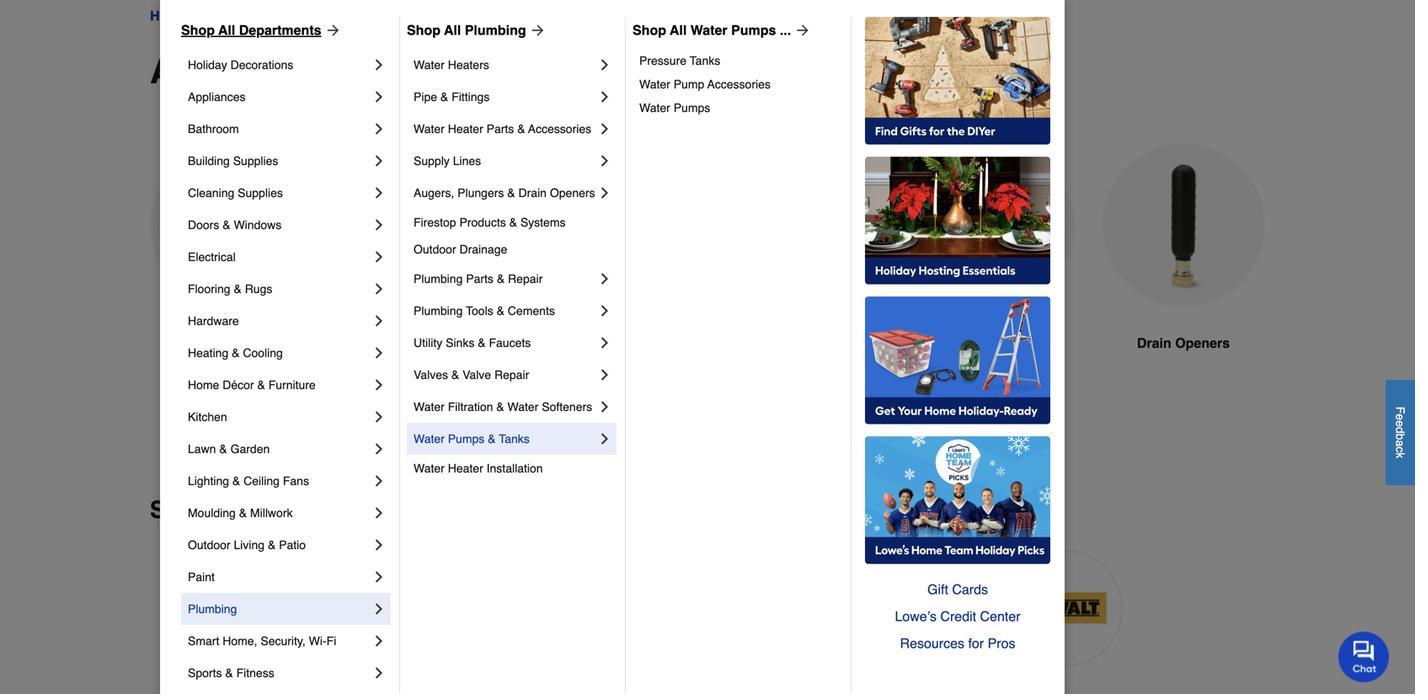 Task type: describe. For each thing, give the bounding box(es) containing it.
repair for valves & valve repair
[[494, 368, 529, 382]]

arrow right image for shop all plumbing
[[526, 22, 546, 39]]

chevron right image for appliances
[[371, 88, 387, 105]]

pipe & fittings link
[[414, 81, 596, 113]]

water inside shop all water pumps ... link
[[690, 22, 727, 38]]

tools
[[466, 304, 493, 318]]

chevron right image for heating & cooling
[[371, 345, 387, 361]]

water heater parts & accessories
[[414, 122, 591, 136]]

ceiling
[[244, 474, 280, 488]]

doors
[[188, 218, 219, 232]]

plumbing parts & repair link
[[414, 263, 596, 295]]

pumps for water pumps
[[674, 101, 710, 115]]

0 horizontal spatial augers,
[[150, 52, 275, 91]]

plumbing inside plumbing parts & repair link
[[414, 272, 463, 286]]

heaters
[[448, 58, 489, 72]]

water for water filtration & water softeners
[[414, 400, 445, 414]]

f e e d b a c k
[[1394, 406, 1407, 458]]

plumbing up holiday decorations
[[202, 8, 264, 24]]

dewalt logo. image
[[1007, 550, 1122, 666]]

0 vertical spatial plumbing link
[[202, 6, 264, 26]]

holiday decorations
[[188, 58, 293, 72]]

supplies for cleaning supplies
[[238, 186, 283, 200]]

shop all plumbing
[[407, 22, 526, 38]]

resources for pros
[[900, 636, 1015, 651]]

plumbing inside plumbing link
[[188, 602, 237, 616]]

firestop products & systems
[[414, 216, 566, 229]]

water for water heaters
[[414, 58, 445, 72]]

chat invite button image
[[1338, 631, 1390, 682]]

0 vertical spatial parts
[[487, 122, 514, 136]]

home for home décor & furniture
[[188, 378, 219, 392]]

outdoor living & patio
[[188, 538, 306, 552]]

water heaters link
[[414, 49, 596, 81]]

pump
[[674, 77, 704, 91]]

chevron right image for utility sinks & faucets
[[596, 334, 613, 351]]

garden
[[230, 442, 270, 456]]

a cobra rubber bladder with brass fitting. image
[[1102, 144, 1265, 307]]

heater for parts
[[448, 122, 483, 136]]

all for water
[[670, 22, 687, 38]]

& inside "link"
[[225, 666, 233, 680]]

cobra logo. image
[[578, 550, 694, 666]]

drain cleaners & chemicals link
[[531, 144, 694, 414]]

pipe & fittings
[[414, 90, 490, 104]]

chevron right image for flooring & rugs
[[371, 280, 387, 297]]

moulding & millwork
[[188, 506, 293, 520]]

cards
[[952, 582, 988, 597]]

augers for machine augers
[[428, 335, 474, 351]]

pipe
[[414, 90, 437, 104]]

shop for shop all plumbing
[[407, 22, 441, 38]]

drain cleaners & chemicals
[[558, 335, 667, 371]]

water for water pumps
[[639, 101, 670, 115]]

chevron right image for sports & fitness
[[371, 665, 387, 681]]

lowe's credit center
[[895, 609, 1020, 624]]

1 vertical spatial parts
[[466, 272, 494, 286]]

chevron right image for water pumps & tanks
[[596, 430, 613, 447]]

paint
[[188, 570, 215, 584]]

chevron right image for building supplies
[[371, 152, 387, 169]]

water pumps & tanks link
[[414, 423, 596, 455]]

outdoor living & patio link
[[188, 529, 371, 561]]

doors & windows
[[188, 218, 282, 232]]

water for water heater installation
[[414, 462, 445, 475]]

by
[[215, 497, 243, 523]]

heating
[[188, 346, 228, 360]]

chevron right image for doors & windows
[[371, 216, 387, 233]]

tanks inside the "water pumps & tanks" link
[[499, 432, 530, 446]]

water pump accessories
[[639, 77, 771, 91]]

smart home, security, wi-fi link
[[188, 625, 371, 657]]

chevron right image for lawn & garden
[[371, 441, 387, 457]]

plungers for augers, plungers & drain openers link to the bottom
[[457, 186, 504, 200]]

a kobalt music wire drain hand auger. image
[[150, 144, 313, 307]]

flooring
[[188, 282, 230, 296]]

patio
[[279, 538, 306, 552]]

bathroom link
[[188, 113, 371, 145]]

flooring & rugs link
[[188, 273, 371, 305]]

rugs
[[245, 282, 272, 296]]

water heater installation
[[414, 462, 543, 475]]

pros
[[988, 636, 1015, 651]]

water heater parts & accessories link
[[414, 113, 596, 145]]

chevron right image for bathroom
[[371, 120, 387, 137]]

shop by brand
[[150, 497, 318, 523]]

b
[[1394, 433, 1407, 440]]

windows
[[234, 218, 282, 232]]

water heaters
[[414, 58, 489, 72]]

cleaning supplies
[[188, 186, 283, 200]]

filtration
[[448, 400, 493, 414]]

smart
[[188, 634, 219, 648]]

c
[[1394, 446, 1407, 452]]

valve
[[463, 368, 491, 382]]

holiday
[[188, 58, 227, 72]]

pressure tanks
[[639, 54, 720, 67]]

appliances link
[[188, 81, 371, 113]]

shop all plumbing link
[[407, 20, 546, 40]]

plumbing tools & cements
[[414, 304, 555, 318]]

1 vertical spatial augers, plungers & drain openers link
[[414, 177, 596, 209]]

lines
[[453, 154, 481, 168]]

2 horizontal spatial pumps
[[731, 22, 776, 38]]

installation
[[487, 462, 543, 475]]

building
[[188, 154, 230, 168]]

water pumps & tanks
[[414, 432, 530, 446]]

openers inside drain openers link
[[1175, 335, 1230, 351]]

a yellow jug of drano commercial line drain cleaner. image
[[531, 144, 694, 307]]

valves & valve repair link
[[414, 359, 596, 391]]

snakes
[[989, 335, 1036, 351]]

supply
[[414, 154, 450, 168]]

1 e from the top
[[1394, 414, 1407, 420]]

chevron right image for paint
[[371, 569, 387, 585]]

cleaning supplies link
[[188, 177, 371, 209]]

products
[[459, 216, 506, 229]]

pressure tanks link
[[639, 49, 839, 72]]

resources
[[900, 636, 964, 651]]

k
[[1394, 452, 1407, 458]]

chevron right image for outdoor living & patio
[[371, 537, 387, 553]]

machine augers link
[[340, 144, 504, 394]]

chemicals
[[579, 355, 646, 371]]

chevron right image for supply lines
[[596, 152, 613, 169]]

drain openers link
[[1102, 144, 1265, 394]]

smart home, security, wi-fi
[[188, 634, 336, 648]]

home link
[[150, 6, 187, 26]]

outdoor for outdoor drainage
[[414, 243, 456, 256]]

chevron right image for plumbing parts & repair
[[596, 270, 613, 287]]

decorations
[[230, 58, 293, 72]]

drain snakes link
[[911, 144, 1075, 394]]

building supplies link
[[188, 145, 371, 177]]

chevron right image for lighting & ceiling fans
[[371, 473, 387, 489]]

water pumps link
[[639, 96, 839, 120]]

fittings
[[452, 90, 490, 104]]

outdoor drainage link
[[414, 236, 613, 263]]

2 e from the top
[[1394, 420, 1407, 427]]

furniture
[[268, 378, 316, 392]]

supply lines
[[414, 154, 481, 168]]

plungers for the topmost augers, plungers & drain openers link
[[328, 8, 382, 24]]



Task type: locate. For each thing, give the bounding box(es) containing it.
1 horizontal spatial tanks
[[690, 54, 720, 67]]

2 augers from the left
[[428, 335, 474, 351]]

0 horizontal spatial home
[[150, 8, 187, 24]]

1 horizontal spatial augers,
[[278, 8, 325, 24]]

all inside shop all plumbing "link"
[[444, 22, 461, 38]]

firestop products & systems link
[[414, 209, 613, 236]]

water inside water heater installation link
[[414, 462, 445, 475]]

1 vertical spatial supplies
[[238, 186, 283, 200]]

credit
[[940, 609, 976, 624]]

water for water heater parts & accessories
[[414, 122, 445, 136]]

plumbing link up the security,
[[188, 593, 371, 625]]

drainage
[[459, 243, 507, 256]]

all
[[218, 22, 235, 38], [444, 22, 461, 38], [670, 22, 687, 38]]

fitness
[[236, 666, 274, 680]]

augers, down shop all departments
[[150, 52, 275, 91]]

0 vertical spatial outdoor
[[414, 243, 456, 256]]

find gifts for the diyer. image
[[865, 17, 1050, 145]]

drain inside drain openers link
[[1137, 335, 1171, 351]]

chevron right image for moulding & millwork
[[371, 505, 387, 521]]

chevron right image for pipe & fittings
[[596, 88, 613, 105]]

décor
[[223, 378, 254, 392]]

shop all departments
[[181, 22, 321, 38]]

arrow right image up the pressure tanks link
[[791, 22, 811, 39]]

2 heater from the top
[[448, 462, 483, 475]]

arrow right image for shop all water pumps ...
[[791, 22, 811, 39]]

heater
[[448, 122, 483, 136], [448, 462, 483, 475]]

chevron right image for holiday decorations
[[371, 56, 387, 73]]

tanks up water pump accessories
[[690, 54, 720, 67]]

1 arrow right image from the left
[[321, 22, 342, 39]]

& inside drain cleaners & chemicals
[[657, 335, 667, 351]]

1 horizontal spatial pumps
[[674, 101, 710, 115]]

appliances
[[188, 90, 246, 104]]

outdoor down firestop
[[414, 243, 456, 256]]

all for plumbing
[[444, 22, 461, 38]]

pumps up water heater installation
[[448, 432, 485, 446]]

1 horizontal spatial home
[[188, 378, 219, 392]]

heater up lines
[[448, 122, 483, 136]]

1 vertical spatial plungers
[[285, 52, 429, 91]]

0 horizontal spatial pumps
[[448, 432, 485, 446]]

shop inside shop all water pumps ... link
[[633, 22, 666, 38]]

drain snakes
[[950, 335, 1036, 351]]

2 vertical spatial plungers
[[457, 186, 504, 200]]

chevron right image for kitchen
[[371, 409, 387, 425]]

shop up holiday
[[181, 22, 215, 38]]

parts
[[487, 122, 514, 136], [466, 272, 494, 286]]

machine
[[370, 335, 424, 351]]

0 vertical spatial augers, plungers & drain openers
[[278, 8, 486, 24]]

home décor & furniture link
[[188, 369, 371, 401]]

0 vertical spatial plungers
[[328, 8, 382, 24]]

1 vertical spatial home
[[188, 378, 219, 392]]

2 vertical spatial augers, plungers & drain openers
[[414, 186, 595, 200]]

shop for shop all water pumps ...
[[633, 22, 666, 38]]

all up water heaters
[[444, 22, 461, 38]]

machine augers
[[370, 335, 474, 351]]

electrical link
[[188, 241, 371, 273]]

cements
[[508, 304, 555, 318]]

2 vertical spatial pumps
[[448, 432, 485, 446]]

1 heater from the top
[[448, 122, 483, 136]]

0 vertical spatial augers,
[[278, 8, 325, 24]]

2 horizontal spatial arrow right image
[[791, 22, 811, 39]]

sports & fitness link
[[188, 657, 371, 689]]

pumps left ...
[[731, 22, 776, 38]]

0 vertical spatial tanks
[[690, 54, 720, 67]]

water inside "water heater parts & accessories" link
[[414, 122, 445, 136]]

for
[[968, 636, 984, 651]]

augers, plungers & drain openers
[[278, 8, 486, 24], [150, 52, 704, 91], [414, 186, 595, 200]]

0 horizontal spatial tanks
[[499, 432, 530, 446]]

1 shop from the left
[[181, 22, 215, 38]]

e up b
[[1394, 420, 1407, 427]]

cleaners
[[596, 335, 653, 351]]

water for water pump accessories
[[639, 77, 670, 91]]

heater for installation
[[448, 462, 483, 475]]

outdoor for outdoor living & patio
[[188, 538, 230, 552]]

2 horizontal spatial all
[[670, 22, 687, 38]]

&
[[385, 8, 394, 24], [438, 52, 463, 91], [440, 90, 448, 104], [517, 122, 525, 136], [507, 186, 515, 200], [509, 216, 517, 229], [223, 218, 230, 232], [497, 272, 505, 286], [234, 282, 242, 296], [497, 304, 504, 318], [657, 335, 667, 351], [478, 336, 486, 350], [232, 346, 240, 360], [451, 368, 459, 382], [257, 378, 265, 392], [496, 400, 504, 414], [488, 432, 496, 446], [219, 442, 227, 456], [232, 474, 240, 488], [239, 506, 247, 520], [268, 538, 276, 552], [225, 666, 233, 680]]

home décor & furniture
[[188, 378, 316, 392]]

korky logo. image
[[864, 550, 980, 666]]

firestop
[[414, 216, 456, 229]]

0 vertical spatial accessories
[[707, 77, 771, 91]]

0 vertical spatial heater
[[448, 122, 483, 136]]

a
[[1394, 440, 1407, 446]]

0 horizontal spatial augers
[[227, 335, 273, 351]]

plumbing up the utility
[[414, 304, 463, 318]]

supplies inside building supplies link
[[233, 154, 278, 168]]

& inside 'link'
[[509, 216, 517, 229]]

1 vertical spatial plumbing link
[[188, 593, 371, 625]]

0 horizontal spatial outdoor
[[188, 538, 230, 552]]

water inside water pumps link
[[639, 101, 670, 115]]

1 vertical spatial augers,
[[150, 52, 275, 91]]

1 horizontal spatial augers
[[428, 335, 474, 351]]

0 horizontal spatial accessories
[[528, 122, 591, 136]]

heating & cooling link
[[188, 337, 371, 369]]

water pumps
[[639, 101, 710, 115]]

1 horizontal spatial arrow right image
[[526, 22, 546, 39]]

chevron right image
[[596, 88, 613, 105], [371, 120, 387, 137], [596, 120, 613, 137], [596, 152, 613, 169], [371, 280, 387, 297], [596, 366, 613, 383], [371, 377, 387, 393], [596, 398, 613, 415], [371, 409, 387, 425], [596, 430, 613, 447], [371, 505, 387, 521], [371, 537, 387, 553], [371, 601, 387, 617], [371, 633, 387, 649]]

plumbing inside shop all plumbing "link"
[[465, 22, 526, 38]]

living
[[234, 538, 265, 552]]

0 horizontal spatial shop
[[181, 22, 215, 38]]

supplies inside cleaning supplies link
[[238, 186, 283, 200]]

1 vertical spatial accessories
[[528, 122, 591, 136]]

outdoor down moulding
[[188, 538, 230, 552]]

zep logo. image
[[293, 550, 409, 666]]

augers, plungers & drain openers link
[[278, 6, 486, 26], [414, 177, 596, 209]]

plungers
[[328, 8, 382, 24], [285, 52, 429, 91], [457, 186, 504, 200]]

3 all from the left
[[670, 22, 687, 38]]

all inside shop all water pumps ... link
[[670, 22, 687, 38]]

plumbing inside plumbing tools & cements link
[[414, 304, 463, 318]]

augers
[[227, 335, 273, 351], [428, 335, 474, 351]]

arrow right image inside shop all departments link
[[321, 22, 342, 39]]

chevron right image for plumbing
[[371, 601, 387, 617]]

accessories up supply lines link
[[528, 122, 591, 136]]

departments
[[239, 22, 321, 38]]

augers, up 'holiday decorations' link
[[278, 8, 325, 24]]

chevron right image for cleaning supplies
[[371, 184, 387, 201]]

chevron right image for plumbing tools & cements
[[596, 302, 613, 319]]

arrow right image
[[321, 22, 342, 39], [526, 22, 546, 39], [791, 22, 811, 39]]

hardware
[[188, 314, 239, 328]]

0 vertical spatial home
[[150, 8, 187, 24]]

chevron right image
[[371, 56, 387, 73], [596, 56, 613, 73], [371, 88, 387, 105], [371, 152, 387, 169], [371, 184, 387, 201], [596, 184, 613, 201], [371, 216, 387, 233], [371, 248, 387, 265], [596, 270, 613, 287], [596, 302, 613, 319], [371, 312, 387, 329], [596, 334, 613, 351], [371, 345, 387, 361], [371, 441, 387, 457], [371, 473, 387, 489], [371, 569, 387, 585], [371, 665, 387, 681]]

augers for hand augers
[[227, 335, 273, 351]]

shop up pressure
[[633, 22, 666, 38]]

repair
[[508, 272, 543, 286], [494, 368, 529, 382]]

security,
[[261, 634, 306, 648]]

parts down pipe & fittings link
[[487, 122, 514, 136]]

kitchen
[[188, 410, 227, 424]]

arrow right image inside shop all water pumps ... link
[[791, 22, 811, 39]]

repair down the outdoor drainage link
[[508, 272, 543, 286]]

water inside water pump accessories link
[[639, 77, 670, 91]]

drain inside drain cleaners & chemicals
[[558, 335, 593, 351]]

supplies for building supplies
[[233, 154, 278, 168]]

0 vertical spatial supplies
[[233, 154, 278, 168]]

accessories up water pumps link at the top
[[707, 77, 771, 91]]

water for water pumps & tanks
[[414, 432, 445, 446]]

1 horizontal spatial outdoor
[[414, 243, 456, 256]]

shop for shop all departments
[[181, 22, 215, 38]]

shop up water heaters
[[407, 22, 441, 38]]

kitchen link
[[188, 401, 371, 433]]

shop inside shop all departments link
[[181, 22, 215, 38]]

lighting & ceiling fans
[[188, 474, 309, 488]]

arrow right image inside shop all plumbing "link"
[[526, 22, 546, 39]]

plumbing down outdoor drainage on the top left of the page
[[414, 272, 463, 286]]

supply lines link
[[414, 145, 596, 177]]

drain inside drain snakes link
[[950, 335, 985, 351]]

chevron right image for hardware
[[371, 312, 387, 329]]

arrow right image up water heaters link
[[526, 22, 546, 39]]

plumbing
[[202, 8, 264, 24], [465, 22, 526, 38], [414, 272, 463, 286], [414, 304, 463, 318], [188, 602, 237, 616]]

augers, up firestop
[[414, 186, 454, 200]]

chevron right image for water heaters
[[596, 56, 613, 73]]

0 horizontal spatial all
[[218, 22, 235, 38]]

cooling
[[243, 346, 283, 360]]

2 horizontal spatial shop
[[633, 22, 666, 38]]

holiday decorations link
[[188, 49, 371, 81]]

1 horizontal spatial shop
[[407, 22, 441, 38]]

gift
[[927, 582, 948, 597]]

water filtration & water softeners
[[414, 400, 592, 414]]

plumbing up water heaters link
[[465, 22, 526, 38]]

0 vertical spatial repair
[[508, 272, 543, 286]]

holiday hosting essentials. image
[[865, 157, 1050, 285]]

1 horizontal spatial accessories
[[707, 77, 771, 91]]

all up holiday decorations
[[218, 22, 235, 38]]

hand
[[190, 335, 224, 351]]

paint link
[[188, 561, 371, 593]]

1 augers from the left
[[227, 335, 273, 351]]

lowe's home team holiday picks. image
[[865, 436, 1050, 564]]

gift cards
[[927, 582, 988, 597]]

2 horizontal spatial augers,
[[414, 186, 454, 200]]

pumps down pump
[[674, 101, 710, 115]]

arrow right image up 'holiday decorations' link
[[321, 22, 342, 39]]

utility sinks & faucets link
[[414, 327, 596, 359]]

chevron right image for smart home, security, wi-fi
[[371, 633, 387, 649]]

a black rubber plunger. image
[[721, 144, 884, 308]]

2 vertical spatial augers,
[[414, 186, 454, 200]]

chevron right image for water filtration & water softeners
[[596, 398, 613, 415]]

2 arrow right image from the left
[[526, 22, 546, 39]]

1 vertical spatial repair
[[494, 368, 529, 382]]

shop inside shop all plumbing "link"
[[407, 22, 441, 38]]

valves
[[414, 368, 448, 382]]

chevron right image for augers, plungers & drain openers
[[596, 184, 613, 201]]

parts down drainage
[[466, 272, 494, 286]]

repair down faucets
[[494, 368, 529, 382]]

resources for pros link
[[865, 630, 1050, 657]]

sinks
[[446, 336, 475, 350]]

sports & fitness
[[188, 666, 274, 680]]

plumbing link up holiday decorations
[[202, 6, 264, 26]]

outdoor drainage
[[414, 243, 507, 256]]

1 horizontal spatial all
[[444, 22, 461, 38]]

hardware link
[[188, 305, 371, 337]]

lighting & ceiling fans link
[[188, 465, 371, 497]]

arrow right image for shop all departments
[[321, 22, 342, 39]]

shop
[[181, 22, 215, 38], [407, 22, 441, 38], [633, 22, 666, 38]]

drain
[[398, 8, 430, 24], [472, 52, 558, 91], [518, 186, 547, 200], [558, 335, 593, 351], [950, 335, 985, 351], [1137, 335, 1171, 351]]

get your home holiday-ready. image
[[865, 296, 1050, 425]]

1 vertical spatial outdoor
[[188, 538, 230, 552]]

1 vertical spatial tanks
[[499, 432, 530, 446]]

outdoor
[[414, 243, 456, 256], [188, 538, 230, 552]]

home,
[[223, 634, 257, 648]]

0 horizontal spatial arrow right image
[[321, 22, 342, 39]]

a brass craft music wire machine auger. image
[[340, 144, 504, 308]]

flooring & rugs
[[188, 282, 272, 296]]

heater down water pumps & tanks
[[448, 462, 483, 475]]

pumps
[[731, 22, 776, 38], [674, 101, 710, 115], [448, 432, 485, 446]]

chevron right image for home décor & furniture
[[371, 377, 387, 393]]

plumbing tools & cements link
[[414, 295, 596, 327]]

all for departments
[[218, 22, 235, 38]]

chevron right image for valves & valve repair
[[596, 366, 613, 383]]

1 vertical spatial pumps
[[674, 101, 710, 115]]

supplies up cleaning supplies
[[233, 154, 278, 168]]

supplies up windows at left top
[[238, 186, 283, 200]]

lowe's credit center link
[[865, 603, 1050, 630]]

wi-
[[309, 634, 327, 648]]

home for home
[[150, 8, 187, 24]]

1 vertical spatial heater
[[448, 462, 483, 475]]

3 arrow right image from the left
[[791, 22, 811, 39]]

all inside shop all departments link
[[218, 22, 235, 38]]

utility sinks & faucets
[[414, 336, 531, 350]]

0 vertical spatial pumps
[[731, 22, 776, 38]]

water inside the "water pumps & tanks" link
[[414, 432, 445, 446]]

cleaning
[[188, 186, 234, 200]]

orange drain snakes. image
[[911, 144, 1075, 307]]

tanks up installation on the bottom left of page
[[499, 432, 530, 446]]

all up pressure tanks
[[670, 22, 687, 38]]

water pump accessories link
[[639, 72, 839, 96]]

shop all water pumps ... link
[[633, 20, 811, 40]]

fans
[[283, 474, 309, 488]]

drain openers
[[1137, 335, 1230, 351]]

pumps for water pumps & tanks
[[448, 432, 485, 446]]

repair for plumbing parts & repair
[[508, 272, 543, 286]]

2 all from the left
[[444, 22, 461, 38]]

0 vertical spatial augers, plungers & drain openers link
[[278, 6, 486, 26]]

2 shop from the left
[[407, 22, 441, 38]]

water inside water heaters link
[[414, 58, 445, 72]]

plumbing up "smart"
[[188, 602, 237, 616]]

3 shop from the left
[[633, 22, 666, 38]]

1 all from the left
[[218, 22, 235, 38]]

chevron right image for electrical
[[371, 248, 387, 265]]

f e e d b a c k button
[[1386, 380, 1415, 485]]

water
[[690, 22, 727, 38], [414, 58, 445, 72], [639, 77, 670, 91], [639, 101, 670, 115], [414, 122, 445, 136], [414, 400, 445, 414], [507, 400, 539, 414], [414, 432, 445, 446], [414, 462, 445, 475]]

1 vertical spatial augers, plungers & drain openers
[[150, 52, 704, 91]]

tanks inside the pressure tanks link
[[690, 54, 720, 67]]

chevron right image for water heater parts & accessories
[[596, 120, 613, 137]]

plumbing parts & repair
[[414, 272, 543, 286]]

e up d at right bottom
[[1394, 414, 1407, 420]]



Task type: vqa. For each thing, say whether or not it's contained in the screenshot.
Parts
yes



